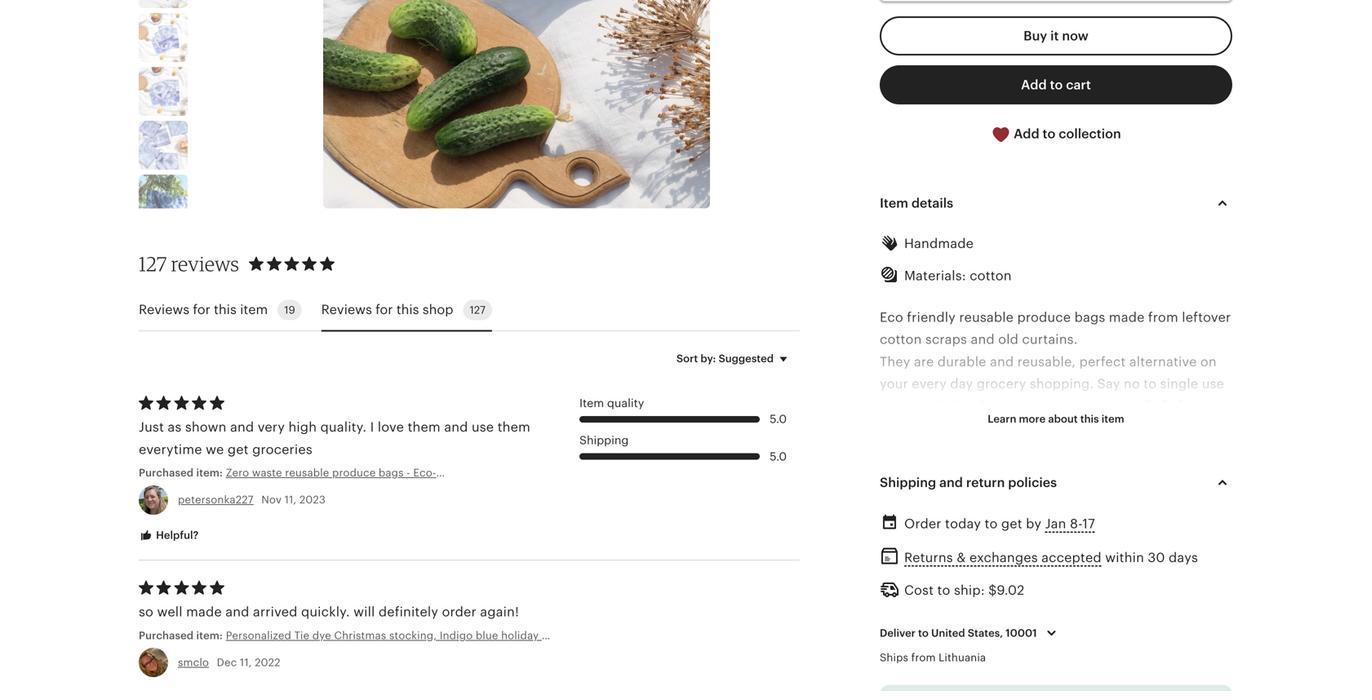 Task type: vqa. For each thing, say whether or not it's contained in the screenshot.
the $ on the bottom of the page
yes



Task type: locate. For each thing, give the bounding box(es) containing it.
127 right "shop" on the top
[[470, 304, 486, 316]]

8-
[[1070, 517, 1083, 532]]

on
[[1201, 355, 1217, 369], [1014, 399, 1030, 414]]

to for cost to ship: $ 9.02
[[938, 583, 951, 598]]

1 ♻️ from the left
[[1142, 399, 1156, 414]]

cotton
[[970, 268, 1012, 283], [880, 332, 922, 347]]

add to cart button
[[880, 65, 1233, 104]]

purchased for purchased item:
[[139, 467, 194, 479]]

1 vertical spatial get
[[1001, 517, 1023, 532]]

1 horizontal spatial dye
[[953, 466, 976, 480]]

set up ships
[[888, 621, 909, 636]]

0 vertical spatial use
[[1202, 377, 1224, 391]]

1 vertical spatial use
[[472, 420, 494, 435]]

0 vertical spatial get
[[228, 442, 249, 457]]

♻️
[[1142, 399, 1156, 414], [1159, 399, 1172, 414], [1176, 399, 1189, 414]]

side right other
[[1150, 443, 1177, 458]]

1 horizontal spatial for
[[376, 303, 393, 317]]

bag down the returns & exchanges accepted within 30 days
[[1020, 577, 1045, 591]]

1 vertical spatial shipping
[[880, 476, 936, 490]]

purchased down well
[[139, 630, 194, 642]]

item: up smclo link
[[196, 630, 223, 642]]

about
[[1048, 413, 1078, 425]]

1 vertical spatial 11,
[[240, 657, 252, 669]]

1 vertical spatial item
[[1102, 413, 1125, 425]]

shopping.
[[1030, 377, 1094, 391]]

0 vertical spatial item:
[[196, 467, 223, 479]]

tab list
[[139, 290, 800, 332]]

0 horizontal spatial side
[[910, 443, 937, 458]]

and up set
[[940, 476, 963, 490]]

bag up fabric.
[[981, 443, 1005, 458]]

from
[[1148, 310, 1179, 325], [911, 652, 936, 664]]

item down the say
[[1102, 413, 1125, 425]]

1 horizontal spatial item
[[1102, 413, 1125, 425]]

1 horizontal spatial the
[[1034, 399, 1054, 414]]

and up the 'personalized'
[[225, 605, 249, 620]]

of down returns
[[913, 577, 926, 591]]

bags down the 10001
[[1025, 643, 1056, 658]]

on down leftover
[[1201, 355, 1217, 369]]

0 vertical spatial add
[[1021, 77, 1047, 92]]

0 horizontal spatial item
[[580, 397, 604, 410]]

the
[[1034, 399, 1054, 414], [957, 443, 977, 458], [1088, 443, 1109, 458]]

is inside eco friendly reusable produce bags made from leftover cotton scraps and old curtains. they are durable and reusable, perfect alternative on your every day grocery shopping. say no to single use plastic which is hard on the environment ♻️ ♻️ ♻️
[[968, 399, 978, 414]]

1 horizontal spatial 127
[[470, 304, 486, 316]]

0 vertical spatial 11,
[[285, 494, 297, 506]]

add for add to collection
[[1014, 126, 1040, 141]]

reviews
[[171, 252, 239, 276]]

them
[[408, 420, 441, 435], [498, 420, 531, 435]]

0 horizontal spatial is
[[968, 399, 978, 414]]

to right cost
[[938, 583, 951, 598]]

suggested
[[719, 352, 774, 365]]

0 vertical spatial cotton
[[970, 268, 1012, 283]]

tie
[[933, 466, 949, 480]]

by
[[1026, 517, 1042, 532]]

this right about
[[1081, 413, 1099, 425]]

learn more about this item button
[[976, 404, 1137, 434]]

add inside 'button'
[[1014, 126, 1040, 141]]

get right 'we'
[[228, 442, 249, 457]]

dec
[[217, 657, 237, 669]]

• left returns
[[880, 554, 885, 569]]

item inside dropdown button
[[880, 196, 908, 211]]

item: down 'we'
[[196, 467, 223, 479]]

stocking
[[718, 630, 763, 642]]

old
[[998, 332, 1019, 347]]

this left "shop" on the top
[[396, 303, 419, 317]]

to left cart
[[1050, 77, 1063, 92]]

for
[[193, 303, 210, 317], [376, 303, 393, 317], [966, 510, 984, 525]]

for down reviews
[[193, 303, 210, 317]]

and
[[971, 332, 995, 347], [990, 355, 1014, 369], [230, 420, 254, 435], [444, 420, 468, 435], [1061, 443, 1085, 458], [940, 476, 963, 490], [225, 605, 249, 620]]

large down 9.02
[[989, 621, 1021, 636]]

1 horizontal spatial get
[[1001, 517, 1023, 532]]

reviews for this shop
[[321, 303, 453, 317]]

everytime
[[139, 442, 202, 457]]

item left the details
[[880, 196, 908, 211]]

0 horizontal spatial cotton
[[880, 332, 922, 347]]

0 horizontal spatial 127
[[139, 252, 167, 276]]

shipping up the choose
[[880, 476, 936, 490]]

11, for arrived
[[240, 657, 252, 669]]

5.0 for item quality
[[770, 413, 787, 426]]

0 vertical spatial large
[[985, 577, 1017, 591]]

and inside dropdown button
[[940, 476, 963, 490]]

other
[[1113, 443, 1147, 458]]

0 horizontal spatial this
[[214, 303, 237, 317]]

add down add to cart 'button'
[[1014, 126, 1040, 141]]

returns
[[904, 550, 953, 565]]

bag inside choose a set for you: • 2 small bags • 3 small bags • set of 1 small 1 large bag
[[1020, 577, 1045, 591]]

127
[[139, 252, 167, 276], [470, 304, 486, 316]]

reviews down the 127 reviews
[[139, 303, 190, 317]]

definitely
[[379, 605, 438, 620]]

2023
[[299, 494, 326, 506]]

0 horizontal spatial 11,
[[240, 657, 252, 669]]

1 horizontal spatial side
[[1150, 443, 1177, 458]]

0 vertical spatial from
[[1148, 310, 1179, 325]]

united
[[931, 627, 965, 640]]

127 reviews
[[139, 252, 239, 276]]

of right ships
[[913, 643, 926, 658]]

3 left returns
[[888, 554, 896, 569]]

1 horizontal spatial cotton
[[970, 268, 1012, 283]]

0 vertical spatial purchased
[[139, 467, 194, 479]]

1 vertical spatial bag
[[1020, 577, 1045, 591]]

2 item: from the top
[[196, 630, 223, 642]]

bags inside eco friendly reusable produce bags made from leftover cotton scraps and old curtains. they are durable and reusable, perfect alternative on your every day grocery shopping. say no to single use plastic which is hard on the environment ♻️ ♻️ ♻️
[[1075, 310, 1106, 325]]

1 horizontal spatial use
[[1202, 377, 1224, 391]]

of up tie
[[940, 443, 953, 458]]

0 horizontal spatial for
[[193, 303, 210, 317]]

• up ships
[[880, 621, 885, 636]]

0 horizontal spatial 3
[[888, 554, 896, 569]]

• left cost
[[880, 577, 885, 591]]

1 horizontal spatial item
[[880, 196, 908, 211]]

0 horizontal spatial ♻️
[[1142, 399, 1156, 414]]

on right hard
[[1014, 399, 1030, 414]]

to inside 'button'
[[1043, 126, 1056, 141]]

leftover
[[1182, 310, 1231, 325]]

1 horizontal spatial 11,
[[285, 494, 297, 506]]

ship:
[[954, 583, 985, 598]]

1 horizontal spatial christmas
[[663, 630, 715, 642]]

127 left reviews
[[139, 252, 167, 276]]

2 vertical spatial set
[[888, 643, 909, 658]]

bags down today
[[936, 532, 967, 547]]

cotton up the they
[[880, 332, 922, 347]]

of inside one side of the bag is mesh and the other side is colorful tie dye fabric.
[[940, 443, 953, 458]]

1 vertical spatial made
[[186, 605, 222, 620]]

and right mesh
[[1061, 443, 1085, 458]]

0 vertical spatial 127
[[139, 252, 167, 276]]

1 set from the top
[[888, 577, 909, 591]]

1 vertical spatial set
[[888, 621, 909, 636]]

set down returns
[[888, 577, 909, 591]]

the left other
[[1088, 443, 1109, 458]]

1 5.0 from the top
[[770, 413, 787, 426]]

1 vertical spatial 3
[[929, 643, 938, 658]]

shipping inside dropdown button
[[880, 476, 936, 490]]

large down returns & exchanges accepted button
[[985, 577, 1017, 591]]

0 vertical spatial item
[[880, 196, 908, 211]]

materials: cotton
[[904, 268, 1012, 283]]

0 vertical spatial item
[[240, 303, 268, 317]]

1 down returns
[[929, 577, 935, 591]]

2 horizontal spatial this
[[1081, 413, 1099, 425]]

0 horizontal spatial bag
[[981, 443, 1005, 458]]

1 vertical spatial 5.0
[[770, 450, 787, 463]]

0 horizontal spatial get
[[228, 442, 249, 457]]

11, right the nov
[[285, 494, 297, 506]]

127 for 127 reviews
[[139, 252, 167, 276]]

is left hard
[[968, 399, 978, 414]]

127 inside tab list
[[470, 304, 486, 316]]

0 horizontal spatial use
[[472, 420, 494, 435]]

eco
[[880, 310, 904, 325]]

for right set
[[966, 510, 984, 525]]

of left united
[[913, 621, 926, 636]]

large down the 10001
[[989, 643, 1021, 658]]

1 purchased from the top
[[139, 467, 194, 479]]

3 inside • set of 2 small 2 large bags • set of 3 small 2 large bags
[[929, 643, 938, 658]]

1 vertical spatial from
[[911, 652, 936, 664]]

now
[[1062, 28, 1089, 43]]

add inside 'button'
[[1021, 77, 1047, 92]]

reviews right 19 at the top of the page
[[321, 303, 372, 317]]

item inside tab list
[[240, 303, 268, 317]]

11, right dec
[[240, 657, 252, 669]]

1 horizontal spatial shipping
[[880, 476, 936, 490]]

to left the collection
[[1043, 126, 1056, 141]]

bag
[[981, 443, 1005, 458], [1020, 577, 1045, 591]]

1 vertical spatial 127
[[470, 304, 486, 316]]

i
[[370, 420, 374, 435]]

2 horizontal spatial ♻️
[[1176, 399, 1189, 414]]

• down the deliver
[[880, 643, 885, 658]]

0 vertical spatial 3
[[888, 554, 896, 569]]

0 vertical spatial set
[[888, 577, 909, 591]]

this down reviews
[[214, 303, 237, 317]]

3 down united
[[929, 643, 938, 658]]

christmas down will
[[334, 630, 386, 642]]

2
[[888, 532, 896, 547], [929, 621, 937, 636], [977, 621, 985, 636], [978, 643, 986, 658]]

from left leftover
[[1148, 310, 1179, 325]]

1 vertical spatial cotton
[[880, 332, 922, 347]]

2 horizontal spatial for
[[966, 510, 984, 525]]

and down the "reusable"
[[971, 332, 995, 347]]

1 horizontal spatial 1
[[975, 577, 981, 591]]

holiday
[[501, 630, 539, 642]]

add left cart
[[1021, 77, 1047, 92]]

made right well
[[186, 605, 222, 620]]

0 horizontal spatial made
[[186, 605, 222, 620]]

christmas left the stocking
[[663, 630, 715, 642]]

say
[[1098, 377, 1120, 391]]

1 horizontal spatial 3
[[929, 643, 938, 658]]

2 them from the left
[[498, 420, 531, 435]]

tab list containing reviews for this item
[[139, 290, 800, 332]]

2 side from the left
[[1150, 443, 1177, 458]]

just as shown and very high quality. i love them and use them everytime we get groceries
[[139, 420, 531, 457]]

the down shopping.
[[1034, 399, 1054, 414]]

1 horizontal spatial bag
[[1020, 577, 1045, 591]]

scraps
[[926, 332, 967, 347]]

0 horizontal spatial shipping
[[580, 434, 629, 447]]

3 • from the top
[[880, 577, 885, 591]]

1
[[929, 577, 935, 591], [975, 577, 981, 591]]

this for item
[[214, 303, 237, 317]]

1 item: from the top
[[196, 467, 223, 479]]

1 vertical spatial item:
[[196, 630, 223, 642]]

shipping for shipping and return policies
[[880, 476, 936, 490]]

0 horizontal spatial 1
[[929, 577, 935, 591]]

1 horizontal spatial ♻️
[[1159, 399, 1172, 414]]

1 vertical spatial purchased
[[139, 630, 194, 642]]

item details button
[[865, 184, 1247, 223]]

0 horizontal spatial christmas
[[334, 630, 386, 642]]

0 horizontal spatial reviews
[[139, 303, 190, 317]]

1 horizontal spatial from
[[1148, 310, 1179, 325]]

shop
[[423, 303, 453, 317]]

side up tie
[[910, 443, 937, 458]]

today
[[945, 517, 981, 532]]

item
[[880, 196, 908, 211], [580, 397, 604, 410]]

0 horizontal spatial item
[[240, 303, 268, 317]]

0 horizontal spatial on
[[1014, 399, 1030, 414]]

one
[[880, 443, 907, 458]]

made
[[1109, 310, 1145, 325], [186, 605, 222, 620]]

smclo link
[[178, 657, 209, 669]]

2 reviews from the left
[[321, 303, 372, 317]]

2 horizontal spatial the
[[1088, 443, 1109, 458]]

buy it now button
[[880, 16, 1233, 55]]

item left 19 at the top of the page
[[240, 303, 268, 317]]

1 horizontal spatial reviews
[[321, 303, 372, 317]]

2 • from the top
[[880, 554, 885, 569]]

shipping down item quality
[[580, 434, 629, 447]]

to inside dropdown button
[[918, 627, 929, 640]]

2 5.0 from the top
[[770, 450, 787, 463]]

0 horizontal spatial them
[[408, 420, 441, 435]]

is left mesh
[[1009, 443, 1019, 458]]

to inside 'button'
[[1050, 77, 1063, 92]]

cotton up the "reusable"
[[970, 268, 1012, 283]]

are
[[914, 355, 934, 369]]

fabric.
[[980, 466, 1021, 480]]

5.0 for shipping
[[770, 450, 787, 463]]

made up perfect
[[1109, 310, 1145, 325]]

from right ships
[[911, 652, 936, 664]]

by:
[[701, 352, 716, 365]]

0 horizontal spatial from
[[911, 652, 936, 664]]

use
[[1202, 377, 1224, 391], [472, 420, 494, 435]]

purchased down everytime at the left of page
[[139, 467, 194, 479]]

returns & exchanges accepted button
[[904, 546, 1102, 570]]

to left united
[[918, 627, 929, 640]]

purchased
[[139, 467, 194, 479], [139, 630, 194, 642]]

1 vertical spatial add
[[1014, 126, 1040, 141]]

1 • from the top
[[880, 532, 885, 547]]

zero waste reusable produce bags eco-friendly tie dye bags image 9 image
[[139, 175, 188, 224]]

1 horizontal spatial is
[[1009, 443, 1019, 458]]

reusable
[[959, 310, 1014, 325]]

zero waste reusable produce bags eco-friendly tie dye bags 3 small + 2 large image
[[139, 13, 188, 62]]

•
[[880, 532, 885, 547], [880, 554, 885, 569], [880, 577, 885, 591], [880, 621, 885, 636], [880, 643, 885, 658]]

is right other
[[1180, 443, 1191, 458]]

1 horizontal spatial on
[[1201, 355, 1217, 369]]

bags up curtains. on the right
[[1075, 310, 1106, 325]]

• down the choose
[[880, 532, 885, 547]]

ships from lithuania
[[880, 652, 986, 664]]

0 vertical spatial bag
[[981, 443, 1005, 458]]

0 vertical spatial made
[[1109, 310, 1145, 325]]

made inside eco friendly reusable produce bags made from leftover cotton scraps and old curtains. they are durable and reusable, perfect alternative on your every day grocery shopping. say no to single use plastic which is hard on the environment ♻️ ♻️ ♻️
[[1109, 310, 1145, 325]]

5 • from the top
[[880, 643, 885, 658]]

get left "by"
[[1001, 517, 1023, 532]]

quality.
[[320, 420, 367, 435]]

personalized tie dye christmas stocking, indigo blue holiday decoration, monogram christmas stocking link
[[226, 628, 763, 643]]

0 vertical spatial 5.0
[[770, 413, 787, 426]]

set down the deliver
[[888, 643, 909, 658]]

1 them from the left
[[408, 420, 441, 435]]

0 vertical spatial dye
[[953, 466, 976, 480]]

0 vertical spatial shipping
[[580, 434, 629, 447]]

2 down the choose
[[888, 532, 896, 547]]

item left quality
[[580, 397, 604, 410]]

buy
[[1024, 28, 1047, 43]]

127 for 127
[[470, 304, 486, 316]]

handmade
[[904, 236, 974, 251]]

1 vertical spatial item
[[580, 397, 604, 410]]

1 left $
[[975, 577, 981, 591]]

get inside the just as shown and very high quality. i love them and use them everytime we get groceries
[[228, 442, 249, 457]]

to right no
[[1144, 377, 1157, 391]]

this for shop
[[396, 303, 419, 317]]

so well made and arrived quickly. will definitely order again!
[[139, 605, 519, 620]]

2 right united
[[977, 621, 985, 636]]

the up shipping and return policies
[[957, 443, 977, 458]]

1 reviews from the left
[[139, 303, 190, 317]]

1 horizontal spatial made
[[1109, 310, 1145, 325]]

is
[[968, 399, 978, 414], [1009, 443, 1019, 458], [1180, 443, 1191, 458]]

0 horizontal spatial dye
[[312, 630, 331, 642]]

1 horizontal spatial them
[[498, 420, 531, 435]]

you:
[[987, 510, 1015, 525]]

set inside choose a set for you: • 2 small bags • 3 small bags • set of 1 small 1 large bag
[[888, 577, 909, 591]]

for left "shop" on the top
[[376, 303, 393, 317]]

2 purchased from the top
[[139, 630, 194, 642]]

1 horizontal spatial this
[[396, 303, 419, 317]]

1 vertical spatial large
[[989, 621, 1021, 636]]

zero waste reusable produce bags eco-friendly tie dye bags image 8 image
[[139, 121, 188, 170]]

hard
[[981, 399, 1010, 414]]

every
[[912, 377, 947, 391]]



Task type: describe. For each thing, give the bounding box(es) containing it.
3 set from the top
[[888, 643, 909, 658]]

no
[[1124, 377, 1140, 391]]

add to collection
[[1011, 126, 1121, 141]]

choose
[[880, 510, 928, 525]]

more
[[1019, 413, 1046, 425]]

reviews for reviews for this shop
[[321, 303, 372, 317]]

1 1 from the left
[[929, 577, 935, 591]]

cost to ship: $ 9.02
[[904, 583, 1025, 598]]

bags up cost to ship: $ 9.02
[[937, 554, 968, 569]]

2022
[[255, 657, 280, 669]]

durable
[[938, 355, 987, 369]]

purchased for purchased item: personalized tie dye christmas stocking, indigo blue holiday decoration, monogram christmas stocking
[[139, 630, 194, 642]]

add to cart
[[1021, 77, 1091, 92]]

large inside choose a set for you: • 2 small bags • 3 small bags • set of 1 small 1 large bag
[[985, 577, 1017, 591]]

groceries
[[252, 442, 313, 457]]

well
[[157, 605, 183, 620]]

from inside eco friendly reusable produce bags made from leftover cotton scraps and old curtains. they are durable and reusable, perfect alternative on your every day grocery shopping. say no to single use plastic which is hard on the environment ♻️ ♻️ ♻️
[[1148, 310, 1179, 325]]

stocking,
[[389, 630, 437, 642]]

17
[[1083, 517, 1095, 532]]

this inside dropdown button
[[1081, 413, 1099, 425]]

will
[[354, 605, 375, 620]]

sort
[[677, 352, 698, 365]]

bag inside one side of the bag is mesh and the other side is colorful tie dye fabric.
[[981, 443, 1005, 458]]

reusable,
[[1018, 355, 1076, 369]]

shipping for shipping
[[580, 434, 629, 447]]

smclo
[[178, 657, 209, 669]]

collection
[[1059, 126, 1121, 141]]

2 ♻️ from the left
[[1159, 399, 1172, 414]]

order
[[904, 517, 942, 532]]

1 christmas from the left
[[334, 630, 386, 642]]

for inside choose a set for you: • 2 small bags • 3 small bags • set of 1 small 1 large bag
[[966, 510, 984, 525]]

environment
[[1058, 399, 1139, 414]]

of inside choose a set for you: • 2 small bags • 3 small bags • set of 1 small 1 large bag
[[913, 577, 926, 591]]

quickly.
[[301, 605, 350, 620]]

2 christmas from the left
[[663, 630, 715, 642]]

it
[[1051, 28, 1059, 43]]

the inside eco friendly reusable produce bags made from leftover cotton scraps and old curtains. they are durable and reusable, perfect alternative on your every day grocery shopping. say no to single use plastic which is hard on the environment ♻️ ♻️ ♻️
[[1034, 399, 1054, 414]]

days
[[1169, 550, 1198, 565]]

9.02
[[997, 583, 1025, 598]]

petersonka227 link
[[178, 494, 254, 506]]

2 up the ships from lithuania
[[929, 621, 937, 636]]

buy it now
[[1024, 28, 1089, 43]]

2 1 from the left
[[975, 577, 981, 591]]

helpful? button
[[127, 521, 211, 551]]

item: for purchased item:
[[196, 467, 223, 479]]

as
[[168, 420, 182, 435]]

to for add to cart
[[1050, 77, 1063, 92]]

reviews for reviews for this item
[[139, 303, 190, 317]]

for for item
[[193, 303, 210, 317]]

set
[[943, 510, 962, 525]]

policies
[[1008, 476, 1057, 490]]

a
[[932, 510, 939, 525]]

eco friendly reusable produce bags made from leftover cotton scraps and old curtains. they are durable and reusable, perfect alternative on your every day grocery shopping. say no to single use plastic which is hard on the environment ♻️ ♻️ ♻️
[[880, 310, 1231, 414]]

mesh
[[1023, 443, 1057, 458]]

3 ♻️ from the left
[[1176, 399, 1189, 414]]

1 side from the left
[[910, 443, 937, 458]]

10001
[[1006, 627, 1037, 640]]

curtains.
[[1022, 332, 1078, 347]]

for for shop
[[376, 303, 393, 317]]

to for deliver to united states, 10001
[[918, 627, 929, 640]]

learn more about this item
[[988, 413, 1125, 425]]

states,
[[968, 627, 1003, 640]]

0 horizontal spatial the
[[957, 443, 977, 458]]

cost
[[904, 583, 934, 598]]

bags down 9.02
[[1024, 621, 1055, 636]]

accepted
[[1042, 550, 1102, 565]]

helpful?
[[153, 529, 199, 541]]

grocery
[[977, 377, 1026, 391]]

quality
[[607, 397, 644, 410]]

dye inside one side of the bag is mesh and the other side is colorful tie dye fabric.
[[953, 466, 976, 480]]

2 inside choose a set for you: • 2 small bags • 3 small bags • set of 1 small 1 large bag
[[888, 532, 896, 547]]

purchased item:
[[139, 467, 226, 479]]

and up "grocery"
[[990, 355, 1014, 369]]

ships
[[880, 652, 909, 664]]

item for item details
[[880, 196, 908, 211]]

petersonka227 nov 11, 2023
[[178, 494, 326, 506]]

• set of 2 small 2 large bags • set of 3 small 2 large bags
[[880, 621, 1056, 658]]

item inside the learn more about this item dropdown button
[[1102, 413, 1125, 425]]

lithuania
[[939, 652, 986, 664]]

use inside eco friendly reusable produce bags made from leftover cotton scraps and old curtains. they are durable and reusable, perfect alternative on your every day grocery shopping. say no to single use plastic which is hard on the environment ♻️ ♻️ ♻️
[[1202, 377, 1224, 391]]

so
[[139, 605, 154, 620]]

to right today
[[985, 517, 998, 532]]

3 inside choose a set for you: • 2 small bags • 3 small bags • set of 1 small 1 large bag
[[888, 554, 896, 569]]

11, for very
[[285, 494, 297, 506]]

returns & exchanges accepted within 30 days
[[904, 550, 1198, 565]]

personalized
[[226, 630, 291, 642]]

jan
[[1045, 517, 1067, 532]]

smclo dec 11, 2022
[[178, 657, 280, 669]]

item for item quality
[[580, 397, 604, 410]]

decoration,
[[542, 630, 601, 642]]

1 vertical spatial on
[[1014, 399, 1030, 414]]

add for add to cart
[[1021, 77, 1047, 92]]

2 down states,
[[978, 643, 986, 658]]

plastic
[[880, 399, 922, 414]]

return
[[966, 476, 1005, 490]]

cotton inside eco friendly reusable produce bags made from leftover cotton scraps and old curtains. they are durable and reusable, perfect alternative on your every day grocery shopping. say no to single use plastic which is hard on the environment ♻️ ♻️ ♻️
[[880, 332, 922, 347]]

just
[[139, 420, 164, 435]]

and inside one side of the bag is mesh and the other side is colorful tie dye fabric.
[[1061, 443, 1085, 458]]

&
[[957, 550, 966, 565]]

use inside the just as shown and very high quality. i love them and use them everytime we get groceries
[[472, 420, 494, 435]]

tie
[[294, 630, 310, 642]]

4 • from the top
[[880, 621, 885, 636]]

details
[[912, 196, 954, 211]]

item: for purchased item: personalized tie dye christmas stocking, indigo blue holiday decoration, monogram christmas stocking
[[196, 630, 223, 642]]

friendly
[[907, 310, 956, 325]]

zero waste reusable produce bags eco-friendly tie dye bags 2 small + 2 large image
[[139, 67, 188, 116]]

and right love
[[444, 420, 468, 435]]

2 vertical spatial large
[[989, 643, 1021, 658]]

0 vertical spatial on
[[1201, 355, 1217, 369]]

deliver to united states, 10001 button
[[868, 616, 1074, 651]]

30
[[1148, 550, 1165, 565]]

colorful
[[880, 466, 929, 480]]

perfect
[[1080, 355, 1126, 369]]

nov
[[261, 494, 282, 506]]

to inside eco friendly reusable produce bags made from leftover cotton scraps and old curtains. they are durable and reusable, perfect alternative on your every day grocery shopping. say no to single use plastic which is hard on the environment ♻️ ♻️ ♻️
[[1144, 377, 1157, 391]]

2 horizontal spatial is
[[1180, 443, 1191, 458]]

deliver
[[880, 627, 916, 640]]

19
[[284, 304, 295, 316]]

shipping and return policies button
[[865, 463, 1247, 503]]

and left the very
[[230, 420, 254, 435]]

order today to get by jan 8-17
[[904, 517, 1095, 532]]

1 vertical spatial dye
[[312, 630, 331, 642]]

shipping and return policies
[[880, 476, 1057, 490]]

to for add to collection
[[1043, 126, 1056, 141]]

purchased item: personalized tie dye christmas stocking, indigo blue holiday decoration, monogram christmas stocking
[[139, 630, 763, 642]]

they
[[880, 355, 911, 369]]

reviews for this item
[[139, 303, 268, 317]]

choose a set for you: • 2 small bags • 3 small bags • set of 1 small 1 large bag
[[880, 510, 1045, 591]]

2 set from the top
[[888, 621, 909, 636]]

single
[[1160, 377, 1199, 391]]



